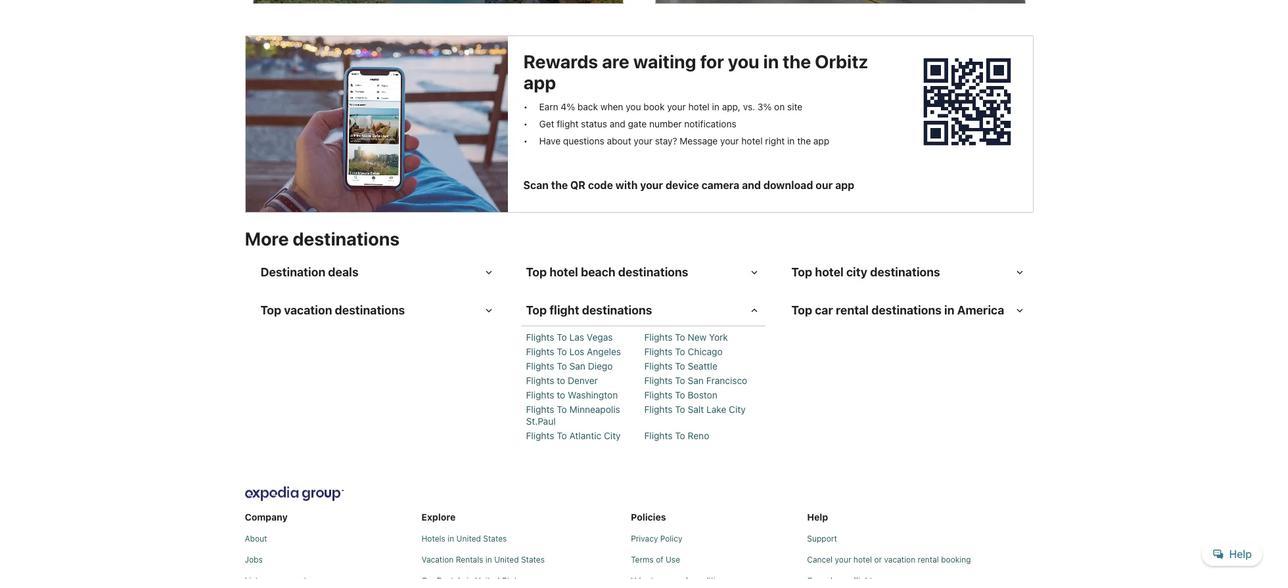 Task type: vqa. For each thing, say whether or not it's contained in the screenshot.


Task type: locate. For each thing, give the bounding box(es) containing it.
flight inside dropdown button
[[550, 304, 579, 318]]

to inside flights to san francisco flights to washington
[[675, 376, 685, 387]]

small image
[[483, 267, 495, 279], [748, 267, 760, 279], [483, 305, 495, 317], [748, 305, 760, 317]]

list for help
[[807, 529, 1044, 580]]

san down los at the bottom of the page
[[570, 361, 586, 372]]

small image inside destination deals dropdown button
[[483, 267, 495, 279]]

earn 4% back when you book your hotel in app, vs. 3% on site list item
[[523, 102, 880, 113]]

0 vertical spatial san
[[570, 361, 586, 372]]

flights to denver link
[[526, 376, 642, 387]]

hotel left or
[[854, 556, 872, 566]]

support
[[807, 535, 837, 544]]

more destinations
[[245, 228, 400, 250]]

atlantic
[[570, 431, 602, 442]]

vacation
[[284, 304, 332, 318], [884, 556, 916, 566]]

1 horizontal spatial states
[[521, 556, 545, 566]]

states down hotels in united states link
[[521, 556, 545, 566]]

0 vertical spatial to
[[557, 376, 565, 387]]

flights to san diego link
[[526, 361, 642, 373]]

0 vertical spatial you
[[728, 51, 760, 73]]

flight down 4%
[[557, 119, 579, 130]]

0 horizontal spatial vacation
[[284, 304, 332, 318]]

hotel up get flight status and gate number notifications list item
[[688, 102, 710, 113]]

rentals
[[456, 556, 483, 566]]

beach
[[581, 266, 616, 280]]

states
[[483, 535, 507, 544], [521, 556, 545, 566]]

support link
[[807, 535, 1044, 545]]

1 vertical spatial flight
[[550, 304, 579, 318]]

hotel inside dropdown button
[[815, 266, 844, 280]]

flight up flights to las vegas
[[550, 304, 579, 318]]

top up flights to las vegas
[[526, 304, 547, 318]]

cancel your hotel or vacation rental booking
[[807, 556, 971, 566]]

you inside list item
[[626, 102, 641, 113]]

questions
[[563, 136, 605, 147]]

help list item
[[807, 507, 1044, 580]]

waiting
[[633, 51, 696, 73]]

top left city
[[792, 266, 812, 280]]

0 vertical spatial the
[[783, 51, 811, 73]]

app up our on the right of the page
[[814, 136, 830, 147]]

1 vertical spatial san
[[688, 376, 704, 387]]

flights to seattle flights to denver
[[526, 361, 718, 387]]

0 vertical spatial flight
[[557, 119, 579, 130]]

0 vertical spatial states
[[483, 535, 507, 544]]

your inside list item
[[667, 102, 686, 113]]

san inside flights to san francisco flights to washington
[[688, 376, 704, 387]]

app for have questions about your stay? message your hotel right in the app
[[814, 136, 830, 147]]

or
[[874, 556, 882, 566]]

to up the flights to salt lake city
[[675, 390, 685, 401]]

top vacation destinations
[[261, 304, 405, 318]]

0 horizontal spatial app
[[523, 72, 556, 94]]

to inside flights to seattle flights to denver
[[557, 376, 565, 387]]

rewards are waiting for you in the orbitz app
[[523, 51, 868, 94]]

to left the las
[[557, 332, 567, 343]]

flight
[[557, 119, 579, 130], [550, 304, 579, 318]]

flights to atlantic city
[[526, 431, 621, 442]]

flights to boston flights to minneapolis st.paul
[[526, 390, 718, 428]]

the left "orbitz" on the right
[[783, 51, 811, 73]]

1 horizontal spatial app
[[814, 136, 830, 147]]

in right hotels
[[448, 535, 454, 544]]

0 horizontal spatial city
[[604, 431, 621, 442]]

you right for
[[728, 51, 760, 73]]

in inside list item
[[787, 136, 795, 147]]

app for scan the qr code with your device camera and download our app
[[835, 180, 855, 192]]

your right with
[[640, 180, 663, 192]]

and inside get flight status and gate number notifications list item
[[610, 119, 626, 130]]

hotel inside list item
[[688, 102, 710, 113]]

hotel
[[688, 102, 710, 113], [742, 136, 763, 147], [550, 266, 578, 280], [815, 266, 844, 280], [854, 556, 872, 566]]

1 to from the top
[[557, 376, 565, 387]]

in inside list item
[[712, 102, 720, 113]]

united down hotels in united states link
[[494, 556, 519, 566]]

more destinations region
[[237, 221, 1041, 458]]

expedia group logo image
[[245, 487, 343, 502]]

to down flights to seattle link
[[675, 376, 685, 387]]

1 small image from the top
[[1014, 267, 1026, 279]]

your up number
[[667, 102, 686, 113]]

status
[[581, 119, 607, 130]]

have questions about your stay? message your hotel right in the app list item
[[523, 136, 880, 148]]

in up 3%
[[763, 51, 779, 73]]

to for flights to chicago flights to san diego
[[675, 347, 685, 358]]

hotel inside list item
[[742, 136, 763, 147]]

and up about
[[610, 119, 626, 130]]

1 vertical spatial the
[[797, 136, 811, 147]]

list containing hotels in united states
[[422, 529, 626, 580]]

the left qr
[[551, 180, 568, 192]]

help
[[807, 512, 828, 523]]

get
[[539, 119, 554, 130]]

list
[[523, 94, 890, 148], [245, 482, 1044, 580], [245, 529, 416, 580], [422, 529, 626, 580], [631, 529, 802, 580], [807, 529, 1044, 580]]

flights inside 'link'
[[526, 332, 554, 343]]

destinations down top hotel city destinations dropdown button
[[872, 304, 942, 318]]

to left seattle
[[675, 361, 685, 372]]

1 horizontal spatial vacation
[[884, 556, 916, 566]]

2 vertical spatial app
[[835, 180, 855, 192]]

to down flights to los angeles link
[[557, 361, 567, 372]]

0 vertical spatial united
[[456, 535, 481, 544]]

message
[[680, 136, 718, 147]]

1 vertical spatial small image
[[1014, 305, 1026, 317]]

1 horizontal spatial united
[[494, 556, 519, 566]]

small image inside top hotel city destinations dropdown button
[[1014, 267, 1026, 279]]

and right camera
[[742, 180, 761, 192]]

qr code image
[[917, 52, 1018, 153]]

0 horizontal spatial and
[[610, 119, 626, 130]]

0 horizontal spatial states
[[483, 535, 507, 544]]

hotel left city
[[815, 266, 844, 280]]

are
[[602, 51, 630, 73]]

small image inside the top flight destinations dropdown button
[[748, 305, 760, 317]]

to
[[557, 376, 565, 387], [557, 390, 565, 401]]

list containing privacy policy
[[631, 529, 802, 580]]

you up gate
[[626, 102, 641, 113]]

2 horizontal spatial app
[[835, 180, 855, 192]]

you for for
[[728, 51, 760, 73]]

and
[[610, 119, 626, 130], [742, 180, 761, 192]]

0 horizontal spatial san
[[570, 361, 586, 372]]

0 vertical spatial vacation
[[284, 304, 332, 318]]

1 vertical spatial vacation
[[884, 556, 916, 566]]

to for flights to san francisco flights to washington
[[675, 376, 685, 387]]

top hotel city destinations
[[792, 266, 940, 280]]

in right right
[[787, 136, 795, 147]]

the right right
[[797, 136, 811, 147]]

1 vertical spatial city
[[604, 431, 621, 442]]

flights to minneapolis st.paul link
[[526, 404, 642, 428]]

list for explore
[[422, 529, 626, 580]]

1 horizontal spatial rental
[[918, 556, 939, 566]]

0 vertical spatial and
[[610, 119, 626, 130]]

city
[[729, 404, 746, 416], [604, 431, 621, 442]]

top for top hotel city destinations
[[792, 266, 812, 280]]

rental right 'car'
[[836, 304, 869, 318]]

in left app,
[[712, 102, 720, 113]]

city right atlantic
[[604, 431, 621, 442]]

have
[[539, 136, 561, 147]]

top
[[526, 266, 547, 280], [792, 266, 812, 280], [261, 304, 281, 318], [526, 304, 547, 318], [792, 304, 812, 318]]

0 vertical spatial rental
[[836, 304, 869, 318]]

get flight status and gate number notifications
[[539, 119, 737, 130]]

top left 'car'
[[792, 304, 812, 318]]

2 to from the top
[[557, 390, 565, 401]]

san down flights to seattle link
[[688, 376, 704, 387]]

angeles
[[587, 347, 621, 358]]

to left the denver on the bottom of the page
[[557, 376, 565, 387]]

united up rentals
[[456, 535, 481, 544]]

to for flights to las vegas
[[557, 332, 567, 343]]

seattle
[[688, 361, 718, 372]]

hotel left right
[[742, 136, 763, 147]]

more
[[245, 228, 289, 250]]

to left salt
[[675, 404, 685, 416]]

flights to reno link
[[644, 431, 760, 443]]

0 vertical spatial app
[[523, 72, 556, 94]]

0 horizontal spatial united
[[456, 535, 481, 544]]

policies
[[631, 512, 666, 523]]

hotel left beach
[[550, 266, 578, 280]]

have questions about your stay? message your hotel right in the app
[[539, 136, 830, 147]]

small image for destination deals
[[483, 267, 495, 279]]

list containing support
[[807, 529, 1044, 580]]

to for flights to new york flights to los angeles
[[675, 332, 685, 343]]

1 horizontal spatial you
[[728, 51, 760, 73]]

cancel your hotel or vacation rental booking link
[[807, 556, 1044, 566]]

0 horizontal spatial you
[[626, 102, 641, 113]]

1 vertical spatial app
[[814, 136, 830, 147]]

in inside dropdown button
[[944, 304, 955, 318]]

2 small image from the top
[[1014, 305, 1026, 317]]

small image for top car rental destinations in america
[[1014, 305, 1026, 317]]

to left los at the bottom of the page
[[557, 347, 567, 358]]

flights to chicago link
[[644, 347, 760, 358]]

city right lake
[[729, 404, 746, 416]]

to left the chicago
[[675, 347, 685, 358]]

salt
[[688, 404, 704, 416]]

app,
[[722, 102, 741, 113]]

explore list item
[[422, 507, 626, 580]]

0 vertical spatial small image
[[1014, 267, 1026, 279]]

america
[[957, 304, 1004, 318]]

rental down support link
[[918, 556, 939, 566]]

destinations
[[293, 228, 400, 250], [618, 266, 688, 280], [870, 266, 940, 280], [335, 304, 405, 318], [582, 304, 652, 318], [872, 304, 942, 318]]

small image
[[1014, 267, 1026, 279], [1014, 305, 1026, 317]]

hotels in united states link
[[422, 535, 626, 545]]

1 horizontal spatial and
[[742, 180, 761, 192]]

top left beach
[[526, 266, 547, 280]]

states up vacation rentals in united states
[[483, 535, 507, 544]]

vacation right or
[[884, 556, 916, 566]]

rewards
[[523, 51, 598, 73]]

you inside rewards are waiting for you in the orbitz app
[[728, 51, 760, 73]]

app right our on the right of the page
[[835, 180, 855, 192]]

1 vertical spatial rental
[[918, 556, 939, 566]]

your down get flight status and gate number notifications
[[634, 136, 653, 147]]

qr
[[570, 180, 586, 192]]

to left atlantic
[[557, 431, 567, 442]]

4%
[[561, 102, 575, 113]]

destinations up top car rental destinations in america dropdown button
[[870, 266, 940, 280]]

list containing earn 4% back when you book your hotel in app, vs. 3% on site
[[523, 94, 890, 148]]

to left new
[[675, 332, 685, 343]]

1 vertical spatial to
[[557, 390, 565, 401]]

to down flights to denver link
[[557, 390, 565, 401]]

in inside rewards are waiting for you in the orbitz app
[[763, 51, 779, 73]]

list containing about
[[245, 529, 416, 580]]

destinations inside dropdown button
[[335, 304, 405, 318]]

to left reno
[[675, 431, 685, 442]]

united inside hotels in united states link
[[456, 535, 481, 544]]

flight inside list item
[[557, 119, 579, 130]]

vacation down "destination deals" on the left top of page
[[284, 304, 332, 318]]

destinations down destination deals dropdown button
[[335, 304, 405, 318]]

to inside 'link'
[[557, 332, 567, 343]]

rental inside list
[[918, 556, 939, 566]]

your right the cancel
[[835, 556, 851, 566]]

flights to salt lake city link
[[644, 404, 760, 416]]

small image inside top car rental destinations in america dropdown button
[[1014, 305, 1026, 317]]

top inside dropdown button
[[261, 304, 281, 318]]

small image inside top hotel beach destinations dropdown button
[[748, 267, 760, 279]]

about link
[[245, 535, 416, 545]]

vacation rentals in united states
[[422, 556, 545, 566]]

2 vertical spatial the
[[551, 180, 568, 192]]

to down flights to washington link
[[557, 404, 567, 416]]

0 vertical spatial city
[[729, 404, 746, 416]]

terms of use
[[631, 556, 680, 566]]

of
[[656, 556, 664, 566]]

with
[[616, 180, 638, 192]]

flights
[[526, 332, 554, 343], [644, 332, 673, 343], [526, 347, 554, 358], [644, 347, 673, 358], [526, 361, 554, 372], [644, 361, 673, 372], [526, 376, 554, 387], [644, 376, 673, 387], [526, 390, 554, 401], [644, 390, 673, 401], [526, 404, 554, 416], [644, 404, 673, 416], [526, 431, 554, 442], [644, 431, 673, 442]]

to inside flights to seattle flights to denver
[[675, 361, 685, 372]]

your
[[667, 102, 686, 113], [634, 136, 653, 147], [720, 136, 739, 147], [640, 180, 663, 192], [835, 556, 851, 566]]

app inside list item
[[814, 136, 830, 147]]

destination deals
[[261, 266, 359, 280]]

1 horizontal spatial san
[[688, 376, 704, 387]]

app up earn
[[523, 72, 556, 94]]

top for top hotel beach destinations
[[526, 266, 547, 280]]

0 horizontal spatial rental
[[836, 304, 869, 318]]

to for flights to reno
[[675, 431, 685, 442]]

gate
[[628, 119, 647, 130]]

vacation rentals in united states link
[[422, 556, 626, 566]]

on
[[774, 102, 785, 113]]

1 vertical spatial you
[[626, 102, 641, 113]]

top down destination
[[261, 304, 281, 318]]

small image inside top vacation destinations dropdown button
[[483, 305, 495, 317]]

1 vertical spatial united
[[494, 556, 519, 566]]

cancel
[[807, 556, 833, 566]]

in left america
[[944, 304, 955, 318]]

los
[[570, 347, 584, 358]]

flights to los angeles link
[[526, 347, 642, 358]]



Task type: describe. For each thing, give the bounding box(es) containing it.
to for flights to salt lake city
[[675, 404, 685, 416]]

destinations up deals at top left
[[293, 228, 400, 250]]

top for top car rental destinations in america
[[792, 304, 812, 318]]

destinations up vegas
[[582, 304, 652, 318]]

1 horizontal spatial city
[[729, 404, 746, 416]]

vs.
[[743, 102, 755, 113]]

york
[[709, 332, 728, 343]]

to for flights to boston flights to minneapolis st.paul
[[675, 390, 685, 401]]

top for top vacation destinations
[[261, 304, 281, 318]]

hotels
[[422, 535, 446, 544]]

earn 4% back when you book your hotel in app, vs. 3% on site
[[539, 102, 803, 113]]

destinations up the top flight destinations dropdown button
[[618, 266, 688, 280]]

notifications
[[684, 119, 737, 130]]

privacy policy
[[631, 535, 683, 544]]

list for policies
[[631, 529, 802, 580]]

flights to washington link
[[526, 390, 642, 402]]

francisco
[[706, 376, 747, 387]]

destination
[[261, 266, 325, 280]]

policies list item
[[631, 507, 802, 580]]

deals
[[328, 266, 359, 280]]

flights to las vegas link
[[526, 332, 642, 344]]

back
[[578, 102, 598, 113]]

about
[[245, 535, 267, 544]]

earn
[[539, 102, 558, 113]]

1 vertical spatial states
[[521, 556, 545, 566]]

policy
[[660, 535, 683, 544]]

hotel inside dropdown button
[[550, 266, 578, 280]]

the inside rewards are waiting for you in the orbitz app
[[783, 51, 811, 73]]

flights to san francisco flights to washington
[[526, 376, 747, 401]]

hotel inside help list item
[[854, 556, 872, 566]]

rewards are waiting for you in the orbitz app region
[[523, 51, 890, 197]]

orbitz
[[815, 51, 868, 73]]

jobs
[[245, 556, 263, 566]]

book
[[644, 102, 665, 113]]

to for flights to atlantic city
[[557, 431, 567, 442]]

reno
[[688, 431, 709, 442]]

for
[[700, 51, 724, 73]]

booking
[[941, 556, 971, 566]]

terms of use link
[[631, 556, 802, 566]]

when
[[601, 102, 623, 113]]

diego
[[588, 361, 613, 372]]

top hotel city destinations button
[[784, 258, 1034, 288]]

top vacation destinations button
[[253, 296, 502, 326]]

site
[[787, 102, 803, 113]]

las
[[570, 332, 584, 343]]

lake
[[707, 404, 726, 416]]

about
[[607, 136, 631, 147]]

flight for top
[[550, 304, 579, 318]]

terms
[[631, 556, 654, 566]]

top car rental destinations in america
[[792, 304, 1004, 318]]

you for when
[[626, 102, 641, 113]]

top flight destinations
[[526, 304, 652, 318]]

flights to las vegas
[[526, 332, 613, 343]]

number
[[649, 119, 682, 130]]

st.paul
[[526, 416, 556, 428]]

flights to seattle link
[[644, 361, 760, 373]]

to for flights to seattle flights to denver
[[675, 361, 685, 372]]

top for top flight destinations
[[526, 304, 547, 318]]

3%
[[758, 102, 772, 113]]

the inside list item
[[797, 136, 811, 147]]

destination deals button
[[253, 258, 502, 288]]

small image for top vacation destinations
[[483, 305, 495, 317]]

right
[[765, 136, 785, 147]]

denver
[[568, 376, 598, 387]]

flights to atlantic city link
[[526, 431, 642, 443]]

vacation inside dropdown button
[[284, 304, 332, 318]]

in right rentals
[[486, 556, 492, 566]]

scan the qr code with your device camera and download our app
[[523, 180, 855, 192]]

chicago
[[688, 347, 723, 358]]

san inside flights to chicago flights to san diego
[[570, 361, 586, 372]]

your inside help list item
[[835, 556, 851, 566]]

minneapolis
[[570, 404, 620, 416]]

privacy policy link
[[631, 535, 802, 545]]

vacation inside list
[[884, 556, 916, 566]]

united inside "vacation rentals in united states" link
[[494, 556, 519, 566]]

city
[[846, 266, 868, 280]]

top car rental destinations in america button
[[784, 296, 1034, 326]]

explore
[[422, 512, 456, 523]]

boston
[[688, 390, 718, 401]]

get flight status and gate number notifications list item
[[523, 119, 880, 130]]

device
[[666, 180, 699, 192]]

small image for top hotel city destinations
[[1014, 267, 1026, 279]]

vacation
[[422, 556, 454, 566]]

list for company
[[245, 529, 416, 580]]

small image for top flight destinations
[[748, 305, 760, 317]]

flights to chicago flights to san diego
[[526, 347, 723, 372]]

scan
[[523, 180, 549, 192]]

rental inside dropdown button
[[836, 304, 869, 318]]

hotels in united states
[[422, 535, 507, 544]]

list containing company
[[245, 482, 1044, 580]]

use
[[666, 556, 680, 566]]

to inside flights to san francisco flights to washington
[[557, 390, 565, 401]]

download
[[764, 180, 813, 192]]

1 vertical spatial and
[[742, 180, 761, 192]]

flights to new york flights to los angeles
[[526, 332, 728, 358]]

flight for get
[[557, 119, 579, 130]]

app inside rewards are waiting for you in the orbitz app
[[523, 72, 556, 94]]

vegas
[[587, 332, 613, 343]]

flights to san francisco link
[[644, 376, 760, 387]]

company list item
[[245, 507, 416, 580]]

list for rewards are waiting for you in the orbitz app
[[523, 94, 890, 148]]

your down notifications
[[720, 136, 739, 147]]

new
[[688, 332, 707, 343]]

code
[[588, 180, 613, 192]]

flights to new york link
[[644, 332, 760, 344]]

flights to boston link
[[644, 390, 760, 402]]

small image for top hotel beach destinations
[[748, 267, 760, 279]]

top hotel beach destinations button
[[518, 258, 768, 288]]

top flight destinations button
[[518, 296, 768, 326]]

camera
[[702, 180, 740, 192]]

top hotel beach destinations
[[526, 266, 688, 280]]



